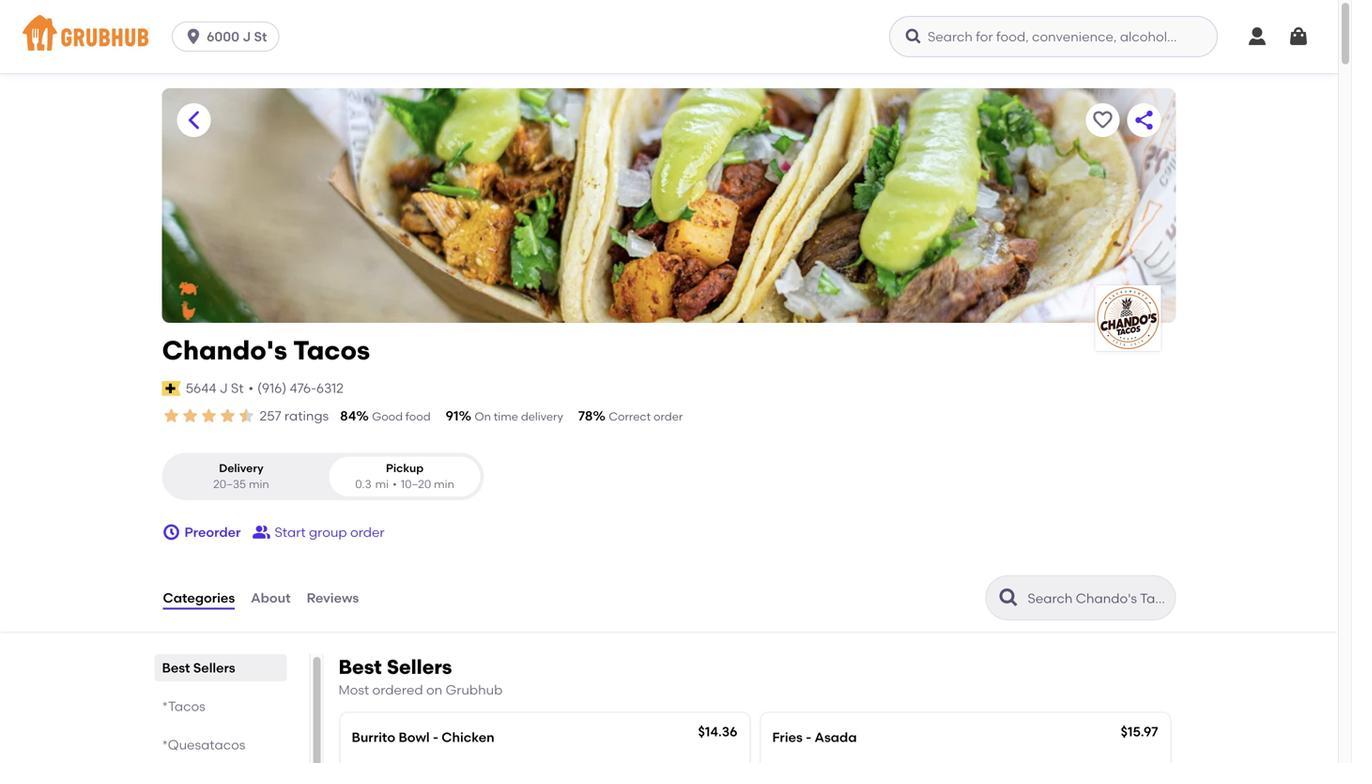 Task type: locate. For each thing, give the bounding box(es) containing it.
share icon image
[[1133, 109, 1155, 131]]

main navigation navigation
[[0, 0, 1338, 73]]

chicken
[[442, 729, 494, 745]]

st right 6000
[[254, 29, 267, 45]]

delivery
[[521, 410, 563, 423]]

st left (916)
[[231, 380, 244, 396]]

1 horizontal spatial svg image
[[1246, 25, 1269, 48]]

good
[[372, 410, 403, 423]]

0 horizontal spatial sellers
[[193, 660, 235, 676]]

reviews button
[[306, 564, 360, 632]]

0 horizontal spatial svg image
[[184, 27, 203, 46]]

0 horizontal spatial best
[[162, 660, 190, 676]]

0 horizontal spatial st
[[231, 380, 244, 396]]

257 ratings
[[260, 408, 329, 424]]

chando's tacos logo image
[[1095, 285, 1161, 351]]

min
[[249, 478, 269, 491], [434, 478, 454, 491]]

min inside pickup 0.3 mi • 10–20 min
[[434, 478, 454, 491]]

ratings
[[284, 408, 329, 424]]

save this restaurant image
[[1092, 109, 1114, 131]]

1 vertical spatial st
[[231, 380, 244, 396]]

1 horizontal spatial j
[[243, 29, 251, 45]]

6000 j st
[[207, 29, 267, 45]]

6000
[[207, 29, 239, 45]]

star icon image
[[162, 407, 181, 425], [181, 407, 200, 425], [200, 407, 218, 425], [218, 407, 237, 425], [237, 407, 256, 425], [237, 407, 256, 425]]

reviews
[[307, 590, 359, 606]]

categories
[[163, 590, 235, 606]]

• right mi at the bottom of page
[[393, 478, 397, 491]]

order right group
[[350, 524, 385, 540]]

0 horizontal spatial min
[[249, 478, 269, 491]]

1 min from the left
[[249, 478, 269, 491]]

1 vertical spatial j
[[220, 380, 228, 396]]

order right the correct
[[654, 410, 683, 423]]

people icon image
[[252, 523, 271, 542]]

categories button
[[162, 564, 236, 632]]

preorder
[[185, 524, 241, 540]]

min right 10–20
[[434, 478, 454, 491]]

st inside main navigation navigation
[[254, 29, 267, 45]]

•
[[248, 380, 254, 396], [393, 478, 397, 491]]

correct
[[609, 410, 651, 423]]

fries - asada
[[772, 729, 857, 745]]

(916)
[[257, 380, 287, 396]]

best up *tacos
[[162, 660, 190, 676]]

sellers up *tacos
[[193, 660, 235, 676]]

mi
[[375, 478, 389, 491]]

option group containing delivery 20–35 min
[[162, 453, 484, 501]]

1 horizontal spatial order
[[654, 410, 683, 423]]

best inside best sellers most ordered on grubhub
[[339, 655, 382, 679]]

best
[[339, 655, 382, 679], [162, 660, 190, 676]]

svg image
[[1287, 25, 1310, 48], [904, 27, 923, 46], [162, 523, 181, 542]]

0 vertical spatial j
[[243, 29, 251, 45]]

pickup 0.3 mi • 10–20 min
[[355, 461, 454, 491]]

sellers
[[387, 655, 452, 679], [193, 660, 235, 676]]

1 horizontal spatial sellers
[[387, 655, 452, 679]]

sellers for best sellers
[[193, 660, 235, 676]]

1 horizontal spatial st
[[254, 29, 267, 45]]

• inside pickup 0.3 mi • 10–20 min
[[393, 478, 397, 491]]

j right 6000
[[243, 29, 251, 45]]

min down delivery
[[249, 478, 269, 491]]

option group
[[162, 453, 484, 501]]

st for 6000 j st
[[254, 29, 267, 45]]

0 vertical spatial order
[[654, 410, 683, 423]]

best up most
[[339, 655, 382, 679]]

1 horizontal spatial •
[[393, 478, 397, 491]]

2 min from the left
[[434, 478, 454, 491]]

- right fries on the right
[[806, 729, 811, 745]]

(916) 476-6312 button
[[257, 379, 344, 398]]

best for best sellers
[[162, 660, 190, 676]]

- right bowl
[[433, 729, 438, 745]]

257
[[260, 408, 281, 424]]

j for 5644
[[220, 380, 228, 396]]

0 horizontal spatial order
[[350, 524, 385, 540]]

1 horizontal spatial min
[[434, 478, 454, 491]]

0 vertical spatial •
[[248, 380, 254, 396]]

sellers up on at the left bottom of page
[[387, 655, 452, 679]]

j inside main navigation navigation
[[243, 29, 251, 45]]

min inside delivery 20–35 min
[[249, 478, 269, 491]]

1 horizontal spatial -
[[806, 729, 811, 745]]

• left (916)
[[248, 380, 254, 396]]

most
[[339, 682, 369, 698]]

$15.97
[[1121, 724, 1158, 740]]

j right '5644'
[[220, 380, 228, 396]]

burrito
[[352, 729, 395, 745]]

2 horizontal spatial svg image
[[1287, 25, 1310, 48]]

1 horizontal spatial best
[[339, 655, 382, 679]]

order
[[654, 410, 683, 423], [350, 524, 385, 540]]

10–20
[[401, 478, 431, 491]]

on time delivery
[[475, 410, 563, 423]]

0 vertical spatial st
[[254, 29, 267, 45]]

0 horizontal spatial svg image
[[162, 523, 181, 542]]

0 horizontal spatial j
[[220, 380, 228, 396]]

2 - from the left
[[806, 729, 811, 745]]

time
[[494, 410, 518, 423]]

svg image
[[1246, 25, 1269, 48], [184, 27, 203, 46]]

0 horizontal spatial -
[[433, 729, 438, 745]]

start
[[275, 524, 306, 540]]

6000 j st button
[[172, 22, 287, 52]]

svg image inside preorder button
[[162, 523, 181, 542]]

476-
[[290, 380, 316, 396]]

j
[[243, 29, 251, 45], [220, 380, 228, 396]]

sellers inside best sellers most ordered on grubhub
[[387, 655, 452, 679]]

1 vertical spatial •
[[393, 478, 397, 491]]

best for best sellers most ordered on grubhub
[[339, 655, 382, 679]]

tacos
[[293, 335, 370, 366]]

-
[[433, 729, 438, 745], [806, 729, 811, 745]]

1 vertical spatial order
[[350, 524, 385, 540]]

st
[[254, 29, 267, 45], [231, 380, 244, 396]]



Task type: describe. For each thing, give the bounding box(es) containing it.
• (916) 476-6312
[[248, 380, 344, 396]]

91
[[446, 408, 459, 424]]

78
[[578, 408, 593, 424]]

chando's tacos
[[162, 335, 370, 366]]

84
[[340, 408, 356, 424]]

bowl
[[399, 729, 430, 745]]

subscription pass image
[[162, 381, 181, 396]]

ordered
[[372, 682, 423, 698]]

preorder button
[[162, 516, 241, 549]]

1 - from the left
[[433, 729, 438, 745]]

j for 6000
[[243, 29, 251, 45]]

about button
[[250, 564, 292, 632]]

chando's
[[162, 335, 287, 366]]

20–35
[[213, 478, 246, 491]]

$14.36
[[698, 724, 738, 740]]

Search Chando's Tacos search field
[[1026, 590, 1170, 608]]

search icon image
[[998, 587, 1020, 609]]

correct order
[[609, 410, 683, 423]]

fries
[[772, 729, 803, 745]]

best sellers
[[162, 660, 235, 676]]

save this restaurant button
[[1086, 103, 1120, 137]]

burrito bowl - chicken
[[352, 729, 494, 745]]

delivery
[[219, 461, 263, 475]]

Search for food, convenience, alcohol... search field
[[889, 16, 1218, 57]]

start group order button
[[252, 516, 385, 549]]

delivery 20–35 min
[[213, 461, 269, 491]]

order inside button
[[350, 524, 385, 540]]

*tacos
[[162, 699, 205, 715]]

on
[[475, 410, 491, 423]]

0 horizontal spatial •
[[248, 380, 254, 396]]

best sellers most ordered on grubhub
[[339, 655, 503, 698]]

6312
[[316, 380, 344, 396]]

5644 j st button
[[185, 378, 245, 399]]

food
[[406, 410, 431, 423]]

grubhub
[[446, 682, 503, 698]]

good food
[[372, 410, 431, 423]]

caret left icon image
[[183, 109, 205, 131]]

on
[[426, 682, 442, 698]]

asada
[[815, 729, 857, 745]]

about
[[251, 590, 291, 606]]

0.3
[[355, 478, 371, 491]]

pickup
[[386, 461, 424, 475]]

*quesatacos
[[162, 737, 245, 753]]

svg image inside 6000 j st button
[[184, 27, 203, 46]]

start group order
[[275, 524, 385, 540]]

group
[[309, 524, 347, 540]]

st for 5644 j st
[[231, 380, 244, 396]]

5644
[[186, 380, 216, 396]]

1 horizontal spatial svg image
[[904, 27, 923, 46]]

sellers for best sellers most ordered on grubhub
[[387, 655, 452, 679]]

5644 j st
[[186, 380, 244, 396]]



Task type: vqa. For each thing, say whether or not it's contained in the screenshot.
us to the right
no



